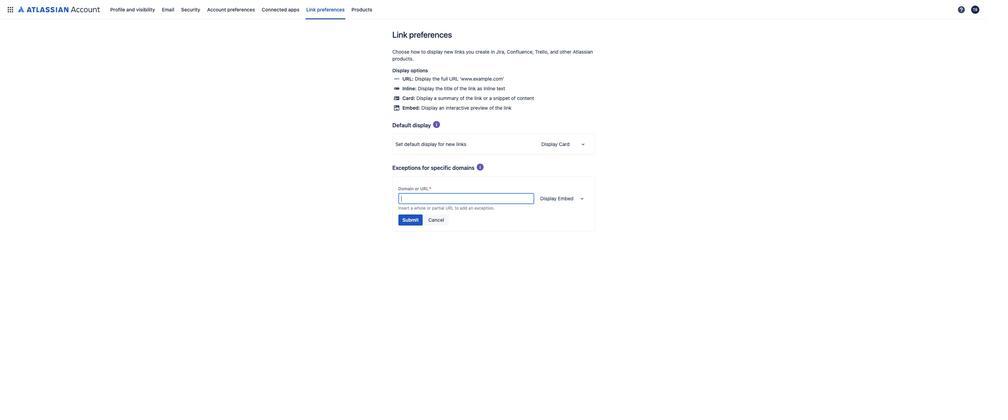 Task type: describe. For each thing, give the bounding box(es) containing it.
products link
[[350, 4, 375, 15]]

1 vertical spatial for
[[422, 165, 430, 171]]

the down snippet at the top of page
[[496, 105, 503, 111]]

open image
[[578, 195, 586, 203]]

confluence,
[[507, 49, 534, 55]]

1 horizontal spatial or
[[427, 206, 431, 211]]

default
[[393, 122, 411, 128]]

submit button
[[399, 215, 423, 226]]

default display
[[393, 122, 431, 128]]

domains
[[453, 165, 475, 171]]

the left full at the top left
[[433, 76, 440, 82]]

as
[[478, 86, 483, 92]]

card
[[559, 141, 570, 147]]

0 vertical spatial url
[[450, 76, 459, 82]]

info inline message image for exceptions for specific domains
[[476, 163, 485, 172]]

link preferences link
[[304, 4, 347, 15]]

open image
[[579, 140, 588, 149]]

of right snippet at the top of page
[[512, 95, 516, 101]]

new for display
[[444, 49, 454, 55]]

preferences for link preferences link at the top
[[317, 6, 345, 12]]

display options
[[393, 68, 428, 74]]

the up card: display a summary of the link or a snippet of content
[[460, 86, 467, 92]]

whole
[[414, 206, 426, 211]]

links for for
[[457, 141, 467, 147]]

help image
[[958, 5, 966, 14]]

preview
[[471, 105, 488, 111]]

account image
[[972, 5, 980, 14]]

summary
[[438, 95, 459, 101]]

set
[[396, 141, 403, 147]]

link for or
[[475, 95, 482, 101]]

2 horizontal spatial a
[[490, 95, 492, 101]]

manage profile menu element
[[4, 0, 956, 19]]

how
[[411, 49, 420, 55]]

1 horizontal spatial for
[[439, 141, 445, 147]]

content
[[517, 95, 535, 101]]

products.
[[393, 56, 414, 62]]

url: display the full url 'www.example.com'
[[403, 76, 505, 82]]

choose how to display new links you create in jira, confluence, trello, and other atlassian products.
[[393, 49, 593, 62]]

1 vertical spatial link preferences
[[393, 30, 452, 40]]

of right title
[[454, 86, 459, 92]]

connected
[[262, 6, 287, 12]]

jira,
[[496, 49, 506, 55]]

display up url:
[[393, 68, 410, 74]]

in
[[491, 49, 495, 55]]

1 horizontal spatial to
[[455, 206, 459, 211]]

display left "card"
[[542, 141, 558, 147]]

connected apps link
[[260, 4, 302, 15]]

atlassian
[[573, 49, 593, 55]]

email
[[162, 6, 174, 12]]

embed:
[[403, 105, 420, 111]]

of up interactive
[[460, 95, 465, 101]]

link inside manage profile menu element
[[307, 6, 316, 12]]

insert
[[399, 206, 410, 211]]

security link
[[179, 4, 202, 15]]

options
[[411, 68, 428, 74]]

specific
[[431, 165, 451, 171]]

*
[[430, 187, 432, 192]]

exceptions
[[393, 165, 421, 171]]

inline: display the title of the link as inline text
[[403, 86, 506, 92]]

display right inline:
[[418, 86, 435, 92]]

to inside choose how to display new links you create in jira, confluence, trello, and other atlassian products.
[[422, 49, 426, 55]]

card: display a summary of the link or a snippet of content
[[403, 95, 535, 101]]

interactive
[[446, 105, 470, 111]]

add
[[460, 206, 468, 211]]

'www.example.com'
[[460, 76, 505, 82]]

full
[[441, 76, 448, 82]]

domain
[[399, 187, 414, 192]]

default
[[405, 141, 420, 147]]

account preferences
[[207, 6, 255, 12]]

cancel button
[[425, 215, 449, 226]]

submit
[[403, 217, 419, 223]]

1 vertical spatial display
[[413, 122, 431, 128]]



Task type: locate. For each thing, give the bounding box(es) containing it.
links for display
[[455, 49, 465, 55]]

the up preview
[[466, 95, 473, 101]]

1 vertical spatial an
[[469, 206, 474, 211]]

url:
[[403, 76, 414, 82]]

a right the insert
[[411, 206, 413, 211]]

display right how
[[427, 49, 443, 55]]

info inline message image right domains
[[476, 163, 485, 172]]

1 horizontal spatial link preferences
[[393, 30, 452, 40]]

the
[[433, 76, 440, 82], [436, 86, 443, 92], [460, 86, 467, 92], [466, 95, 473, 101], [496, 105, 503, 111]]

1 horizontal spatial info inline message image
[[476, 163, 485, 172]]

new left you on the left top of page
[[444, 49, 454, 55]]

1 vertical spatial url
[[421, 187, 429, 192]]

account
[[207, 6, 226, 12]]

url left *
[[421, 187, 429, 192]]

1 horizontal spatial and
[[551, 49, 559, 55]]

an right add
[[469, 206, 474, 211]]

new for for
[[446, 141, 455, 147]]

links inside choose how to display new links you create in jira, confluence, trello, and other atlassian products.
[[455, 49, 465, 55]]

1 horizontal spatial an
[[469, 206, 474, 211]]

title
[[444, 86, 453, 92]]

new
[[444, 49, 454, 55], [446, 141, 455, 147]]

link right apps
[[307, 6, 316, 12]]

you
[[466, 49, 474, 55]]

other
[[560, 49, 572, 55]]

display right default
[[421, 141, 437, 147]]

switch to... image
[[6, 5, 15, 14]]

inline
[[484, 86, 496, 92]]

0 vertical spatial display
[[427, 49, 443, 55]]

an down summary
[[439, 105, 445, 111]]

link for as
[[469, 86, 476, 92]]

1 vertical spatial new
[[446, 141, 455, 147]]

display
[[393, 68, 410, 74], [415, 76, 432, 82], [418, 86, 435, 92], [417, 95, 433, 101], [422, 105, 438, 111], [542, 141, 558, 147], [541, 196, 557, 202]]

0 vertical spatial info inline message image
[[433, 121, 441, 129]]

text
[[497, 86, 506, 92]]

or down inline
[[484, 95, 488, 101]]

links left you on the left top of page
[[455, 49, 465, 55]]

account preferences link
[[205, 4, 257, 15]]

to
[[422, 49, 426, 55], [455, 206, 459, 211]]

2 vertical spatial display
[[421, 141, 437, 147]]

and
[[126, 6, 135, 12], [551, 49, 559, 55]]

2 vertical spatial url
[[446, 206, 454, 211]]

card:
[[403, 95, 415, 101]]

info inline message image
[[433, 121, 441, 129], [476, 163, 485, 172]]

0 vertical spatial link
[[307, 6, 316, 12]]

create
[[476, 49, 490, 55]]

inline:
[[403, 86, 417, 92]]

trello,
[[536, 49, 549, 55]]

profile and visibility
[[110, 6, 155, 12]]

0 vertical spatial or
[[484, 95, 488, 101]]

url right partial
[[446, 206, 454, 211]]

url right full at the top left
[[450, 76, 459, 82]]

2 horizontal spatial or
[[484, 95, 488, 101]]

cancel
[[429, 217, 444, 223]]

and left other
[[551, 49, 559, 55]]

None field
[[399, 194, 534, 204]]

1 horizontal spatial preferences
[[317, 6, 345, 12]]

of
[[454, 86, 459, 92], [460, 95, 465, 101], [512, 95, 516, 101], [490, 105, 494, 111]]

link
[[307, 6, 316, 12], [393, 30, 408, 40]]

security
[[181, 6, 200, 12]]

or right "whole"
[[427, 206, 431, 211]]

preferences for the account preferences link
[[228, 6, 255, 12]]

display embed
[[541, 196, 574, 202]]

and right profile on the left of the page
[[126, 6, 135, 12]]

link preferences inside manage profile menu element
[[307, 6, 345, 12]]

for left specific
[[422, 165, 430, 171]]

2 vertical spatial or
[[427, 206, 431, 211]]

banner containing profile and visibility
[[0, 0, 988, 19]]

domain or url *
[[399, 187, 432, 192]]

link
[[469, 86, 476, 92], [475, 95, 482, 101], [504, 105, 512, 111]]

0 horizontal spatial preferences
[[228, 6, 255, 12]]

exceptions for specific domains
[[393, 165, 475, 171]]

display right embed:
[[422, 105, 438, 111]]

display right default at the left
[[413, 122, 431, 128]]

display right card:
[[417, 95, 433, 101]]

0 vertical spatial for
[[439, 141, 445, 147]]

display inside choose how to display new links you create in jira, confluence, trello, and other atlassian products.
[[427, 49, 443, 55]]

to right how
[[422, 49, 426, 55]]

profile
[[110, 6, 125, 12]]

for
[[439, 141, 445, 147], [422, 165, 430, 171]]

new up specific
[[446, 141, 455, 147]]

or
[[484, 95, 488, 101], [415, 187, 419, 192], [427, 206, 431, 211]]

link preferences right apps
[[307, 6, 345, 12]]

a down inline
[[490, 95, 492, 101]]

0 horizontal spatial or
[[415, 187, 419, 192]]

snippet
[[494, 95, 510, 101]]

link preferences up how
[[393, 30, 452, 40]]

1 horizontal spatial a
[[434, 95, 437, 101]]

a
[[434, 95, 437, 101], [490, 95, 492, 101], [411, 206, 413, 211]]

0 vertical spatial an
[[439, 105, 445, 111]]

1 vertical spatial link
[[393, 30, 408, 40]]

display card
[[542, 141, 570, 147]]

0 vertical spatial link
[[469, 86, 476, 92]]

info inline message image for default display
[[433, 121, 441, 129]]

banner
[[0, 0, 988, 19]]

link preferences
[[307, 6, 345, 12], [393, 30, 452, 40]]

preferences left products
[[317, 6, 345, 12]]

preferences up how
[[409, 30, 452, 40]]

choose
[[393, 49, 410, 55]]

0 horizontal spatial an
[[439, 105, 445, 111]]

partial
[[432, 206, 445, 211]]

0 horizontal spatial link
[[307, 6, 316, 12]]

display
[[427, 49, 443, 55], [413, 122, 431, 128], [421, 141, 437, 147]]

links
[[455, 49, 465, 55], [457, 141, 467, 147]]

link up preview
[[475, 95, 482, 101]]

profile and visibility link
[[108, 4, 157, 15]]

embed
[[558, 196, 574, 202]]

embed: display an interactive preview of the link
[[403, 105, 512, 111]]

1 vertical spatial info inline message image
[[476, 163, 485, 172]]

0 vertical spatial and
[[126, 6, 135, 12]]

0 vertical spatial new
[[444, 49, 454, 55]]

visibility
[[136, 6, 155, 12]]

products
[[352, 6, 373, 12]]

0 vertical spatial links
[[455, 49, 465, 55]]

email link
[[160, 4, 176, 15]]

0 horizontal spatial for
[[422, 165, 430, 171]]

set default display for new links
[[396, 141, 467, 147]]

and inside manage profile menu element
[[126, 6, 135, 12]]

2 vertical spatial link
[[504, 105, 512, 111]]

display left embed
[[541, 196, 557, 202]]

the left title
[[436, 86, 443, 92]]

url
[[450, 76, 459, 82], [421, 187, 429, 192], [446, 206, 454, 211]]

new inside choose how to display new links you create in jira, confluence, trello, and other atlassian products.
[[444, 49, 454, 55]]

1 vertical spatial to
[[455, 206, 459, 211]]

preferences right account on the top of the page
[[228, 6, 255, 12]]

apps
[[288, 6, 300, 12]]

link up choose
[[393, 30, 408, 40]]

0 vertical spatial to
[[422, 49, 426, 55]]

0 horizontal spatial and
[[126, 6, 135, 12]]

an
[[439, 105, 445, 111], [469, 206, 474, 211]]

1 vertical spatial and
[[551, 49, 559, 55]]

1 vertical spatial link
[[475, 95, 482, 101]]

info inline message image up the set default display for new links
[[433, 121, 441, 129]]

to left add
[[455, 206, 459, 211]]

0 horizontal spatial to
[[422, 49, 426, 55]]

of right preview
[[490, 105, 494, 111]]

link left as
[[469, 86, 476, 92]]

1 vertical spatial links
[[457, 141, 467, 147]]

0 horizontal spatial info inline message image
[[433, 121, 441, 129]]

2 horizontal spatial preferences
[[409, 30, 452, 40]]

0 horizontal spatial link preferences
[[307, 6, 345, 12]]

link down snippet at the top of page
[[504, 105, 512, 111]]

0 vertical spatial link preferences
[[307, 6, 345, 12]]

for up specific
[[439, 141, 445, 147]]

a left summary
[[434, 95, 437, 101]]

or right domain
[[415, 187, 419, 192]]

preferences
[[228, 6, 255, 12], [317, 6, 345, 12], [409, 30, 452, 40]]

1 vertical spatial or
[[415, 187, 419, 192]]

links up domains
[[457, 141, 467, 147]]

connected apps
[[262, 6, 300, 12]]

0 horizontal spatial a
[[411, 206, 413, 211]]

1 horizontal spatial link
[[393, 30, 408, 40]]

insert a whole or partial url to add an exception.
[[399, 206, 495, 211]]

and inside choose how to display new links you create in jira, confluence, trello, and other atlassian products.
[[551, 49, 559, 55]]

display down options at the top
[[415, 76, 432, 82]]

exception.
[[475, 206, 495, 211]]



Task type: vqa. For each thing, say whether or not it's contained in the screenshot.


